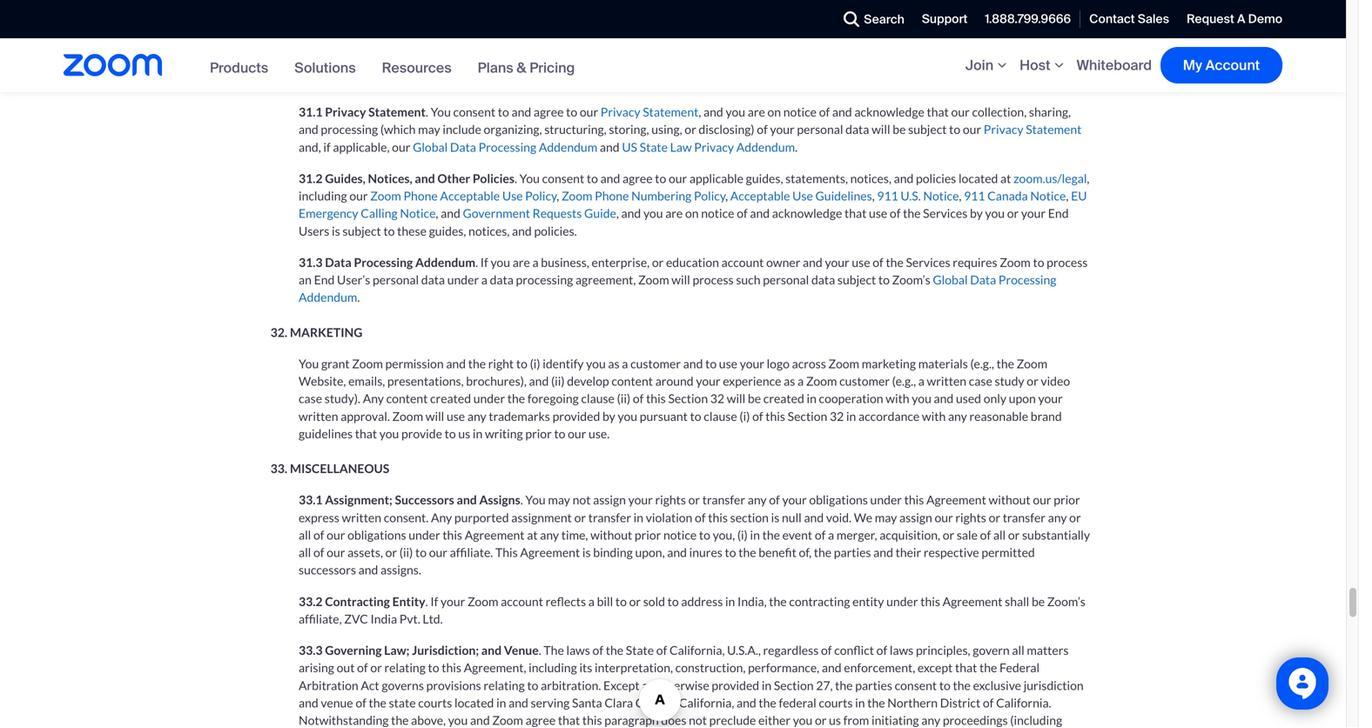 Task type: vqa. For each thing, say whether or not it's contained in the screenshot.
data inside , and you are on notice of and acknowledge that our collection, sharing, and processing (which may include organizing, structuring, storing, using, or disclosing) of your personal data will be subject to our
yes



Task type: describe. For each thing, give the bounding box(es) containing it.
0 vertical spatial privacy statement link
[[601, 105, 699, 119]]

sales
[[1138, 11, 1169, 27]]

statement inside privacy statement and, if applicable, our global data processing addendum and us state law privacy addendum .
[[1026, 122, 1082, 137]]

address
[[681, 595, 723, 609]]

located inside . the laws of the state of california, u.s.a., regardless of conflict of laws principles, govern all matters arising out of or relating to this agreement, including its interpretation, construction, performance, and enforcement, except that the federal arbitration act governs provisions relating to arbitration. except as otherwise provided in section 27, the parties consent to the exclusive jurisdiction and venue of the state courts located in and serving santa clara county, california, and the federal courts in the northern district of california. notwithstanding the above, you and zoom agree that this paragraph does not preclude either you or us from initiating any proceedings (inclu
[[455, 696, 494, 711]]

and left other
[[415, 171, 435, 186]]

and right upon,
[[667, 546, 687, 560]]

our up successors
[[327, 546, 345, 560]]

zoom up "emails," at the left
[[352, 357, 383, 371]]

disclosing)
[[699, 122, 755, 137]]

only
[[984, 392, 1007, 406]]

1 vertical spatial prior
[[1054, 493, 1080, 508]]

31.3
[[299, 255, 323, 270]]

1 horizontal spatial privacy statement link
[[984, 122, 1082, 137]]

0 horizontal spatial 32
[[710, 392, 725, 406]]

31.1 privacy statement . you consent to and agree to our privacy statement
[[299, 105, 699, 119]]

us state law privacy addendum link
[[622, 140, 795, 154]]

and left used
[[934, 392, 954, 406]]

use inside the . if you are a business, enterprise, or education account owner and your use of the services requires zoom to process an end user's personal data under a data processing agreement, zoom will process such personal data subject to zoom's
[[852, 255, 870, 270]]

end inside the . if you are a business, enterprise, or education account owner and your use of the services requires zoom to process an end user's personal data under a data processing agreement, zoom will process such personal data subject to zoom's
[[314, 273, 335, 287]]

be inside the you grant zoom permission and the right to (i) identify you as a customer and to use your logo across zoom marketing materials (e.g., the zoom website, emails, presentations, brochures), and (ii) develop content around your experience as a zoom customer (e.g., a written case study or video case study). any content created under the foregoing clause (ii) of this section 32 will be created in cooperation with you and used only upon your written approval. zoom will use any trademarks provided by you pursuant to clause (i) of this section 32 in accordance with any reasonable brand guidelines that you provide to us in writing prior to our use.
[[748, 392, 761, 406]]

us
[[622, 140, 637, 154]]

our inside the you grant zoom permission and the right to (i) identify you as a customer and to use your logo across zoom marketing materials (e.g., the zoom website, emails, presentations, brochures), and (ii) develop content around your experience as a zoom customer (e.g., a written case study or video case study). any content created under the foregoing clause (ii) of this section 32 will be created in cooperation with you and used only upon your written approval. zoom will use any trademarks provided by you pursuant to clause (i) of this section 32 in accordance with any reasonable brand guidelines that you provide to us in writing prior to our use.
[[568, 427, 586, 441]]

to left logo
[[705, 357, 717, 371]]

any inside . the laws of the state of california, u.s.a., regardless of conflict of laws principles, govern all matters arising out of or relating to this agreement, including its interpretation, construction, performance, and enforcement, except that the federal arbitration act governs provisions relating to arbitration. except as otherwise provided in section 27, the parties consent to the exclusive jurisdiction and venue of the state courts located in and serving santa clara county, california, and the federal courts in the northern district of california. notwithstanding the above, you and zoom agree that this paragraph does not preclude either you or us from initiating any proceedings (inclu
[[922, 714, 941, 728]]

1 vertical spatial without
[[590, 528, 632, 543]]

and up preclude on the right of page
[[737, 696, 756, 711]]

you down approval.
[[379, 427, 399, 441]]

and down the provisions
[[470, 714, 490, 728]]

you down the numbering
[[643, 206, 663, 221]]

jurisdiction;
[[412, 644, 479, 658]]

notice for policies.
[[701, 206, 734, 221]]

your up experience
[[740, 357, 764, 371]]

india,
[[738, 595, 767, 609]]

brand
[[1031, 409, 1062, 424]]

0 horizontal spatial obligations
[[348, 528, 406, 543]]

and up u.s.
[[894, 171, 914, 186]]

and inside privacy statement and, if applicable, our global data processing addendum and us state law privacy addendum .
[[600, 140, 620, 154]]

2 horizontal spatial as
[[784, 374, 795, 389]]

1 use from the left
[[502, 189, 523, 203]]

this up pursuant
[[646, 392, 666, 406]]

policies;
[[290, 73, 346, 88]]

a
[[1237, 11, 1246, 27]]

processing inside , and you are on notice of and acknowledge that our collection, sharing, and processing (which may include organizing, structuring, storing, using, or disclosing) of your personal data will be subject to our
[[321, 122, 378, 137]]

you inside , and you are on notice of and acknowledge that our collection, sharing, and processing (which may include organizing, structuring, storing, using, or disclosing) of your personal data will be subject to our
[[726, 105, 745, 119]]

support
[[922, 11, 968, 27]]

request a demo
[[1187, 11, 1283, 27]]

this up you,
[[708, 511, 728, 525]]

a down materials
[[918, 374, 925, 389]]

0 vertical spatial consent
[[453, 105, 496, 119]]

federal
[[1000, 661, 1040, 676]]

our up the substantially on the bottom
[[1033, 493, 1051, 508]]

including inside . the laws of the state of california, u.s.a., regardless of conflict of laws principles, govern all matters arising out of or relating to this agreement, including its interpretation, construction, performance, and enforcement, except that the federal arbitration act governs provisions relating to arbitration. except as otherwise provided in section 27, the parties consent to the exclusive jurisdiction and venue of the state courts located in and serving santa clara county, california, and the federal courts in the northern district of california. notwithstanding the above, you and zoom agree that this paragraph does not preclude either you or us from initiating any proceedings (inclu
[[529, 661, 577, 676]]

1 horizontal spatial guides,
[[746, 171, 783, 186]]

our down the "express"
[[327, 528, 345, 543]]

(i) inside the . you may not assign your rights or transfer any of your obligations under this agreement without our prior express written consent. any purported assignment or transfer in violation of this section is null and void. we may assign our rights or transfer any or all of our obligations under this agreement at any time, without prior notice to you, (i) in the event of a merger, acquisition, or sale of all or substantially all of our assets, or (ii) to our affiliate. this agreement is binding upon, and inures to the benefit of, the parties and their respective permitted successors and assigns.
[[737, 528, 748, 543]]

1 vertical spatial section
[[788, 409, 828, 424]]

1 horizontal spatial consent
[[542, 171, 584, 186]]

contracting
[[789, 595, 850, 609]]

you inside the . if you are a business, enterprise, or education account owner and your use of the services requires zoom to process an end user's personal data under a data processing agreement, zoom will process such personal data subject to zoom's
[[491, 255, 510, 270]]

study).
[[325, 392, 360, 406]]

as inside . the laws of the state of california, u.s.a., regardless of conflict of laws principles, govern all matters arising out of or relating to this agreement, including its interpretation, construction, performance, and enforcement, except that the federal arbitration act governs provisions relating to arbitration. except as otherwise provided in section 27, the parties consent to the exclusive jurisdiction and venue of the state courts located in and serving santa clara county, california, and the federal courts in the northern district of california. notwithstanding the above, you and zoom agree that this paragraph does not preclude either you or us from initiating any proceedings (inclu
[[642, 679, 654, 693]]

your up null
[[782, 493, 807, 508]]

and left serving at the left bottom of the page
[[509, 696, 528, 711]]

zoom down enterprise,
[[638, 273, 669, 287]]

0 horizontal spatial case
[[299, 392, 322, 406]]

all down the "express"
[[299, 528, 311, 543]]

state inside privacy statement and, if applicable, our global data processing addendum and us state law privacy addendum .
[[640, 140, 668, 154]]

search image
[[844, 11, 860, 27]]

zoom up provide
[[392, 409, 423, 424]]

and down zoom phone acceptable use policy , zoom phone numbering policy , acceptable use guidelines , 911 u.s. notice , 911 canada notice , at top
[[750, 206, 770, 221]]

1 vertical spatial agree
[[623, 171, 653, 186]]

our up the numbering
[[669, 171, 687, 186]]

0 vertical spatial clause
[[581, 392, 615, 406]]

and down "assets,"
[[358, 563, 378, 578]]

the inside , and you are on notice of and acknowledge that use of the services by you or your end users is subject to these guides, notices, and policies.
[[903, 206, 921, 221]]

written inside the . you may not assign your rights or transfer any of your obligations under this agreement without our prior express written consent. any purported assignment or transfer in violation of this section is null and void. we may assign our rights or transfer any or all of our obligations under this agreement at any time, without prior notice to you, (i) in the event of a merger, acquisition, or sale of all or substantially all of our assets, or (ii) to our affiliate. this agreement is binding upon, and inures to the benefit of, the parties and their respective permitted successors and assigns.
[[342, 511, 381, 525]]

sale
[[957, 528, 978, 543]]

. down processing
[[426, 105, 428, 119]]

0 horizontal spatial process
[[693, 273, 734, 287]]

subject inside , and you are on notice of and acknowledge that our collection, sharing, and processing (which may include organizing, structuring, storing, using, or disclosing) of your personal data will be subject to our
[[908, 122, 947, 137]]

addendum inside the global data processing addendum
[[299, 290, 357, 305]]

and left their
[[874, 546, 893, 560]]

2 horizontal spatial transfer
[[1003, 511, 1046, 525]]

to right 'right'
[[516, 357, 528, 371]]

state inside . the laws of the state of california, u.s.a., regardless of conflict of laws principles, govern all matters arising out of or relating to this agreement, including its interpretation, construction, performance, and enforcement, except that the federal arbitration act governs provisions relating to arbitration. except as otherwise provided in section 27, the parties consent to the exclusive jurisdiction and venue of the state courts located in and serving santa clara county, california, and the federal courts in the northern district of california. notwithstanding the above, you and zoom agree that this paragraph does not preclude either you or us from initiating any proceedings (inclu
[[626, 644, 654, 658]]

and up statements,
[[832, 105, 852, 119]]

2 horizontal spatial may
[[875, 511, 897, 525]]

this up the provisions
[[442, 661, 461, 676]]

or inside '. if your zoom account reflects a bill to or sold to address in india, the contracting entity under this agreement shall be zoom's affiliate, zvc india pvt. ltd.'
[[629, 595, 641, 609]]

interpretation,
[[595, 661, 673, 676]]

and down zoom phone numbering policy link
[[621, 206, 641, 221]]

1 horizontal spatial (ii)
[[551, 374, 565, 389]]

on for data
[[768, 105, 781, 119]]

0 vertical spatial without
[[989, 493, 1031, 508]]

whiteboard
[[1077, 56, 1152, 74]]

addendum down 'these' on the top
[[415, 255, 475, 270]]

our left affiliate.
[[429, 546, 448, 560]]

1 horizontal spatial assign
[[900, 511, 932, 525]]

to right pursuant
[[690, 409, 701, 424]]

1 vertical spatial written
[[299, 409, 338, 424]]

to down except
[[939, 679, 951, 693]]

an
[[299, 273, 312, 287]]

guide
[[584, 206, 616, 221]]

. up , and government requests guide
[[515, 171, 517, 186]]

1 horizontal spatial content
[[612, 374, 653, 389]]

2 use from the left
[[793, 189, 813, 203]]

data inside , and you are on notice of and acknowledge that our collection, sharing, and processing (which may include organizing, structuring, storing, using, or disclosing) of your personal data will be subject to our
[[846, 122, 869, 137]]

, and you are on notice of and acknowledge that use of the services by you or your end users is subject to these guides, notices, and policies.
[[299, 206, 1069, 238]]

to right requires
[[1033, 255, 1044, 270]]

account inside the . if you are a business, enterprise, or education account owner and your use of the services requires zoom to process an end user's personal data under a data processing agreement, zoom will process such personal data subject to zoom's
[[722, 255, 764, 270]]

zoom up requests
[[562, 189, 593, 203]]

emergency
[[299, 206, 358, 221]]

and right null
[[804, 511, 824, 525]]

we
[[854, 511, 873, 525]]

31.1
[[299, 105, 323, 119]]

policies.
[[534, 224, 577, 238]]

you up , and government requests guide
[[520, 171, 540, 186]]

1 horizontal spatial (e.g.,
[[970, 357, 994, 371]]

, left u.s.
[[872, 189, 875, 203]]

any down assignment at the bottom left of page
[[540, 528, 559, 543]]

are for policies.
[[665, 206, 683, 221]]

county,
[[635, 696, 677, 711]]

0 vertical spatial section
[[668, 392, 708, 406]]

zoom right requires
[[1000, 255, 1031, 270]]

0 horizontal spatial as
[[608, 357, 620, 371]]

this up affiliate.
[[443, 528, 462, 543]]

a inside the . you may not assign your rights or transfer any of your obligations under this agreement without our prior express written consent. any purported assignment or transfer in violation of this section is null and void. we may assign our rights or transfer any or all of our obligations under this agreement at any time, without prior notice to you, (i) in the event of a merger, acquisition, or sale of all or substantially all of our assets, or (ii) to our affiliate. this agreement is binding upon, and inures to the benefit of, the parties and their respective permitted successors and assigns.
[[828, 528, 834, 543]]

your inside , and you are on notice of and acknowledge that our collection, sharing, and processing (which may include organizing, structuring, storing, using, or disclosing) of your personal data will be subject to our
[[770, 122, 795, 137]]

1 vertical spatial (ii)
[[617, 392, 631, 406]]

eu
[[1071, 189, 1087, 203]]

user's
[[337, 273, 370, 287]]

shall
[[1005, 595, 1029, 609]]

law;
[[384, 644, 410, 658]]

agreement down time,
[[520, 546, 580, 560]]

affiliate,
[[299, 612, 342, 627]]

, including our
[[299, 171, 1090, 203]]

contact sales
[[1089, 11, 1169, 27]]

your right around
[[696, 374, 721, 389]]

that inside , and you are on notice of and acknowledge that our collection, sharing, and processing (which may include organizing, structuring, storing, using, or disclosing) of your personal data will be subject to our
[[927, 105, 949, 119]]

in left violation
[[634, 511, 644, 525]]

whiteboard link
[[1077, 56, 1152, 74]]

if
[[323, 140, 331, 154]]

and up and,
[[299, 122, 318, 137]]

guidelines
[[299, 427, 353, 441]]

provided inside . the laws of the state of california, u.s.a., regardless of conflict of laws principles, govern all matters arising out of or relating to this agreement, including its interpretation, construction, performance, and enforcement, except that the federal arbitration act governs provisions relating to arbitration. except as otherwise provided in section 27, the parties consent to the exclusive jurisdiction and venue of the state courts located in and serving santa clara county, california, and the federal courts in the northern district of california. notwithstanding the above, you and zoom agree that this paragraph does not preclude either you or us from initiating any proceedings (inclu
[[712, 679, 759, 693]]

zoom up study
[[1017, 357, 1048, 371]]

request
[[1187, 11, 1235, 27]]

you up accordance
[[912, 392, 932, 406]]

entity
[[853, 595, 884, 609]]

0 vertical spatial notices,
[[850, 171, 892, 186]]

0 vertical spatial at
[[1001, 171, 1011, 186]]

under up we
[[870, 493, 902, 508]]

use inside , and you are on notice of and acknowledge that use of the services by you or your end users is subject to these guides, notices, and policies.
[[869, 206, 888, 221]]

1 vertical spatial is
[[771, 511, 780, 525]]

processing for 31.3 data processing addendum
[[354, 255, 413, 270]]

subject inside the . if you are a business, enterprise, or education account owner and your use of the services requires zoom to process an end user's personal data under a data processing agreement, zoom will process such personal data subject to zoom's
[[838, 273, 876, 287]]

31.2 guides, notices, and other policies . you consent to and agree to our applicable guides, statements, notices, and policies located at zoom.us/legal
[[299, 171, 1087, 186]]

will up provide
[[426, 409, 444, 424]]

account inside '. if your zoom account reflects a bill to or sold to address in india, the contracting entity under this agreement shall be zoom's affiliate, zvc india pvt. ltd.'
[[501, 595, 543, 609]]

reasonable
[[970, 409, 1028, 424]]

a inside '. if your zoom account reflects a bill to or sold to address in india, the contracting entity under this agreement shall be zoom's affiliate, zvc india pvt. ltd.'
[[588, 595, 595, 609]]

1 vertical spatial (i)
[[740, 409, 750, 424]]

zoom right across
[[829, 357, 860, 371]]

1 vertical spatial 32
[[830, 409, 844, 424]]

a down across
[[798, 374, 804, 389]]

us inside . the laws of the state of california, u.s.a., regardless of conflict of laws principles, govern all matters arising out of or relating to this agreement, including its interpretation, construction, performance, and enforcement, except that the federal arbitration act governs provisions relating to arbitration. except as otherwise provided in section 27, the parties consent to the exclusive jurisdiction and venue of the state courts located in and serving santa clara county, california, and the federal courts in the northern district of california. notwithstanding the above, you and zoom agree that this paragraph does not preclude either you or us from initiating any proceedings (inclu
[[829, 714, 841, 728]]

2 created from the left
[[763, 392, 804, 406]]

and up organizing,
[[512, 105, 531, 119]]

by inside , and you are on notice of and acknowledge that use of the services by you or your end users is subject to these guides, notices, and policies.
[[970, 206, 983, 221]]

foregoing
[[528, 392, 579, 406]]

such
[[736, 273, 761, 287]]

all inside . the laws of the state of california, u.s.a., regardless of conflict of laws principles, govern all matters arising out of or relating to this agreement, including its interpretation, construction, performance, and enforcement, except that the federal arbitration act governs provisions relating to arbitration. except as otherwise provided in section 27, the parties consent to the exclusive jurisdiction and venue of the state courts located in and serving santa clara county, california, and the federal courts in the northern district of california. notwithstanding the above, you and zoom agree that this paragraph does not preclude either you or us from initiating any proceedings (inclu
[[1012, 644, 1025, 658]]

processing inside the . if you are a business, enterprise, or education account owner and your use of the services requires zoom to process an end user's personal data under a data processing agreement, zoom will process such personal data subject to zoom's
[[516, 273, 573, 287]]

1 policy from the left
[[525, 189, 557, 203]]

, inside , and you are on notice of and acknowledge that our collection, sharing, and processing (which may include organizing, structuring, storing, using, or disclosing) of your personal data will be subject to our
[[699, 105, 701, 119]]

you up include
[[431, 105, 451, 119]]

purported
[[454, 511, 509, 525]]

1 vertical spatial global data processing addendum link
[[299, 273, 1057, 305]]

plans & pricing
[[478, 59, 575, 77]]

contact sales link
[[1081, 0, 1178, 38]]

successors
[[299, 563, 356, 578]]

affiliate.
[[450, 546, 493, 560]]

33.2
[[299, 595, 323, 609]]

collection,
[[972, 105, 1027, 119]]

1 vertical spatial with
[[922, 409, 946, 424]]

join button
[[966, 56, 1011, 74]]

&
[[517, 59, 526, 77]]

that down 'principles,'
[[955, 661, 977, 676]]

0 vertical spatial located
[[959, 171, 998, 186]]

zoom logo image
[[64, 54, 162, 77]]

the inside '. if your zoom account reflects a bill to or sold to address in india, the contracting entity under this agreement shall be zoom's affiliate, zvc india pvt. ltd.'
[[769, 595, 787, 609]]

search image
[[844, 11, 860, 27]]

you inside the you grant zoom permission and the right to (i) identify you as a customer and to use your logo across zoom marketing materials (e.g., the zoom website, emails, presentations, brochures), and (ii) develop content around your experience as a zoom customer (e.g., a written case study or video case study). any content created under the foregoing clause (ii) of this section 32 will be created in cooperation with you and used only upon your written approval. zoom will use any trademarks provided by you pursuant to clause (i) of this section 32 in accordance with any reasonable brand guidelines that you provide to us in writing prior to our use.
[[299, 357, 319, 371]]

construction,
[[675, 661, 746, 676]]

agreement,
[[464, 661, 526, 676]]

global inside the global data processing addendum
[[933, 273, 968, 287]]

0 vertical spatial obligations
[[809, 493, 868, 508]]

and down , and government requests guide
[[512, 224, 532, 238]]

1 horizontal spatial statement
[[643, 105, 699, 119]]

agreement up this
[[465, 528, 525, 543]]

to up inures
[[699, 528, 710, 543]]

our down collection,
[[963, 122, 981, 137]]

agree inside . the laws of the state of california, u.s.a., regardless of conflict of laws principles, govern all matters arising out of or relating to this agreement, including its interpretation, construction, performance, and enforcement, except that the federal arbitration act governs provisions relating to arbitration. except as otherwise provided in section 27, the parties consent to the exclusive jurisdiction and venue of the state courts located in and serving santa clara county, california, and the federal courts in the northern district of california. notwithstanding the above, you and zoom agree that this paragraph does not preclude either you or us from initiating any proceedings (inclu
[[526, 714, 556, 728]]

provide
[[401, 427, 442, 441]]

numbering
[[631, 189, 692, 203]]

acknowledge for our
[[855, 105, 925, 119]]

to up the numbering
[[655, 171, 666, 186]]

1 horizontal spatial may
[[548, 493, 570, 508]]

reflects
[[546, 595, 586, 609]]

0 horizontal spatial rights
[[655, 493, 686, 508]]

. inside . the laws of the state of california, u.s.a., regardless of conflict of laws principles, govern all matters arising out of or relating to this agreement, including its interpretation, construction, performance, and enforcement, except that the federal arbitration act governs provisions relating to arbitration. except as otherwise provided in section 27, the parties consent to the exclusive jurisdiction and venue of the state courts located in and serving santa clara county, california, and the federal courts in the northern district of california. notwithstanding the above, you and zoom agree that this paragraph does not preclude either you or us from initiating any proceedings (inclu
[[539, 644, 541, 658]]

this down "santa" on the bottom
[[582, 714, 602, 728]]

canada
[[988, 189, 1028, 203]]

subject inside , and you are on notice of and acknowledge that use of the services by you or your end users is subject to these guides, notices, and policies.
[[343, 224, 381, 238]]

matters
[[1027, 644, 1069, 658]]

resources button
[[382, 59, 452, 77]]

guides,
[[325, 171, 366, 186]]

a left the business,
[[532, 255, 539, 270]]

to down foregoing
[[554, 427, 566, 441]]

1 vertical spatial california,
[[679, 696, 734, 711]]

binding
[[593, 546, 633, 560]]

applicable,
[[333, 140, 390, 154]]

zoom down notices,
[[370, 189, 401, 203]]

principles,
[[916, 644, 970, 658]]

to up assigns.
[[415, 546, 427, 560]]

are for data
[[748, 105, 765, 119]]

your up violation
[[628, 493, 653, 508]]

a right the identify
[[622, 357, 628, 371]]

using,
[[652, 122, 682, 137]]

in left writing
[[473, 427, 483, 441]]

0 horizontal spatial customer
[[631, 357, 681, 371]]

our up structuring,
[[580, 105, 598, 119]]

privacy down collection,
[[984, 122, 1024, 137]]

in up from
[[855, 696, 865, 711]]

to up serving at the left bottom of the page
[[527, 679, 539, 693]]

, left eu
[[1066, 189, 1069, 203]]

0 vertical spatial global data processing addendum link
[[413, 140, 598, 154]]

1 horizontal spatial is
[[582, 546, 591, 560]]

to inside , and you are on notice of and acknowledge that our collection, sharing, and processing (which may include organizing, structuring, storing, using, or disclosing) of your personal data will be subject to our
[[949, 122, 961, 137]]

31.2
[[299, 171, 323, 186]]

addendum down disclosing)
[[736, 140, 795, 154]]

1 horizontal spatial transfer
[[703, 493, 745, 508]]

parties inside . the laws of the state of california, u.s.a., regardless of conflict of laws principles, govern all matters arising out of or relating to this agreement, including its interpretation, construction, performance, and enforcement, except that the federal arbitration act governs provisions relating to arbitration. except as otherwise provided in section 27, the parties consent to the exclusive jurisdiction and venue of the state courts located in and serving santa clara county, california, and the federal courts in the northern district of california. notwithstanding the above, you and zoom agree that this paragraph does not preclude either you or us from initiating any proceedings (inclu
[[855, 679, 892, 693]]

data right such
[[812, 273, 835, 287]]

agreement inside '. if your zoom account reflects a bill to or sold to address in india, the contracting entity under this agreement shall be zoom's affiliate, zvc india pvt. ltd.'
[[943, 595, 1003, 609]]

to right provide
[[445, 427, 456, 441]]

in down section
[[750, 528, 760, 543]]

0 vertical spatial with
[[886, 392, 910, 406]]

zoom.us/legal link
[[1014, 171, 1087, 186]]

data down "31.3 data processing addendum"
[[421, 273, 445, 287]]

and up the presentations,
[[446, 357, 466, 371]]

respective
[[924, 546, 979, 560]]

your inside '. if your zoom account reflects a bill to or sold to address in india, the contracting entity under this agreement shall be zoom's affiliate, zvc india pvt. ltd.'
[[441, 595, 465, 609]]

us inside the you grant zoom permission and the right to (i) identify you as a customer and to use your logo across zoom marketing materials (e.g., the zoom website, emails, presentations, brochures), and (ii) develop content around your experience as a zoom customer (e.g., a written case study or video case study). any content created under the foregoing clause (ii) of this section 32 will be created in cooperation with you and used only upon your written approval. zoom will use any trademarks provided by you pursuant to clause (i) of this section 32 in accordance with any reasonable brand guidelines that you provide to us in writing prior to our use.
[[458, 427, 470, 441]]

arising
[[299, 661, 334, 676]]

personal down "31.3 data processing addendum"
[[373, 273, 419, 287]]

guides, inside , and you are on notice of and acknowledge that use of the services by you or your end users is subject to these guides, notices, and policies.
[[429, 224, 466, 238]]

under down consent.
[[409, 528, 440, 543]]

any inside the . you may not assign your rights or transfer any of your obligations under this agreement without our prior express written consent. any purported assignment or transfer in violation of this section is null and void. we may assign our rights or transfer any or all of our obligations under this agreement at any time, without prior notice to you, (i) in the event of a merger, acquisition, or sale of all or substantially all of our assets, or (ii) to our affiliate. this agreement is binding upon, and inures to the benefit of, the parties and their respective permitted successors and assigns.
[[431, 511, 452, 525]]

1 vertical spatial rights
[[956, 511, 986, 525]]

and up disclosing)
[[704, 105, 723, 119]]

to up guide
[[587, 171, 598, 186]]

my account link
[[1161, 47, 1283, 84]]

and up purported
[[457, 493, 477, 508]]

may inside , and you are on notice of and acknowledge that our collection, sharing, and processing (which may include organizing, structuring, storing, using, or disclosing) of your personal data will be subject to our
[[418, 122, 440, 137]]

1 created from the left
[[430, 392, 471, 406]]

, left canada
[[959, 189, 962, 203]]

33.3 governing law; jurisdiction; and venue
[[299, 644, 539, 658]]

our inside privacy statement and, if applicable, our global data processing addendum and us state law privacy addendum .
[[392, 140, 410, 154]]

1 horizontal spatial process
[[1047, 255, 1088, 270]]

processing
[[382, 73, 458, 88]]

the inside the . if you are a business, enterprise, or education account owner and your use of the services requires zoom to process an end user's personal data under a data processing agreement, zoom will process such personal data subject to zoom's
[[886, 255, 904, 270]]

assets,
[[348, 546, 383, 560]]

1 vertical spatial (e.g.,
[[892, 374, 916, 389]]

0 horizontal spatial transfer
[[588, 511, 631, 525]]

jurisdiction
[[1024, 679, 1084, 693]]

video
[[1041, 374, 1070, 389]]

you grant zoom permission and the right to (i) identify you as a customer and to use your logo across zoom marketing materials (e.g., the zoom website, emails, presentations, brochures), and (ii) develop content around your experience as a zoom customer (e.g., a written case study or video case study). any content created under the foregoing clause (ii) of this section 32 will be created in cooperation with you and used only upon your written approval. zoom will use any trademarks provided by you pursuant to clause (i) of this section 32 in accordance with any reasonable brand guidelines that you provide to us in writing prior to our use.
[[299, 357, 1070, 441]]

0 horizontal spatial assign
[[593, 493, 626, 508]]

2 horizontal spatial notice
[[1030, 189, 1066, 203]]

prior inside the you grant zoom permission and the right to (i) identify you as a customer and to use your logo across zoom marketing materials (e.g., the zoom website, emails, presentations, brochures), and (ii) develop content around your experience as a zoom customer (e.g., a written case study or video case study). any content created under the foregoing clause (ii) of this section 32 will be created in cooperation with you and used only upon your written approval. zoom will use any trademarks provided by you pursuant to clause (i) of this section 32 in accordance with any reasonable brand guidelines that you provide to us in writing prior to our use.
[[525, 427, 552, 441]]

zoom down across
[[806, 374, 837, 389]]

this down experience
[[766, 409, 785, 424]]

, down "applicable"
[[725, 189, 728, 203]]

to down jurisdiction; at the left bottom of the page
[[428, 661, 439, 676]]

to up organizing,
[[498, 105, 509, 119]]

and up around
[[683, 357, 703, 371]]

any inside the you grant zoom permission and the right to (i) identify you as a customer and to use your logo across zoom marketing materials (e.g., the zoom website, emails, presentations, brochures), and (ii) develop content around your experience as a zoom customer (e.g., a written case study or video case study). any content created under the foregoing clause (ii) of this section 32 will be created in cooperation with you and used only upon your written approval. zoom will use any trademarks provided by you pursuant to clause (i) of this section 32 in accordance with any reasonable brand guidelines that you provide to us in writing prior to our use.
[[363, 392, 384, 406]]

1 horizontal spatial customer
[[840, 374, 890, 389]]



Task type: locate. For each thing, give the bounding box(es) containing it.
0 horizontal spatial content
[[386, 392, 428, 406]]

section down cooperation
[[788, 409, 828, 424]]

website,
[[299, 374, 346, 389]]

1 horizontal spatial clause
[[704, 409, 737, 424]]

0 horizontal spatial acceptable
[[440, 189, 500, 203]]

your up ltd.
[[441, 595, 465, 609]]

under down brochures),
[[473, 392, 505, 406]]

1 horizontal spatial obligations
[[809, 493, 868, 508]]

1 horizontal spatial prior
[[635, 528, 661, 543]]

notice inside , and you are on notice of and acknowledge that our collection, sharing, and processing (which may include organizing, structuring, storing, using, or disclosing) of your personal data will be subject to our
[[783, 105, 817, 119]]

parties inside the . you may not assign your rights or transfer any of your obligations under this agreement without our prior express written consent. any purported assignment or transfer in violation of this section is null and void. we may assign our rights or transfer any or all of our obligations under this agreement at any time, without prior notice to you, (i) in the event of a merger, acquisition, or sale of all or substantially all of our assets, or (ii) to our affiliate. this agreement is binding upon, and inures to the benefit of, the parties and their respective permitted successors and assigns.
[[834, 546, 871, 560]]

notice inside the . you may not assign your rights or transfer any of your obligations under this agreement without our prior express written consent. any purported assignment or transfer in violation of this section is null and void. we may assign our rights or transfer any or all of our obligations under this agreement at any time, without prior notice to you, (i) in the event of a merger, acquisition, or sale of all or substantially all of our assets, or (ii) to our affiliate. this agreement is binding upon, and inures to the benefit of, the parties and their respective permitted successors and assigns.
[[664, 528, 697, 543]]

. if your zoom account reflects a bill to or sold to address in india, the contracting entity under this agreement shall be zoom's affiliate, zvc india pvt. ltd.
[[299, 595, 1086, 627]]

1 horizontal spatial provided
[[712, 679, 759, 693]]

assigns.
[[381, 563, 421, 578]]

0 horizontal spatial are
[[513, 255, 530, 270]]

0 vertical spatial (i)
[[530, 357, 540, 371]]

guidelines
[[815, 189, 872, 203]]

1 horizontal spatial rights
[[956, 511, 986, 525]]

are for a
[[513, 255, 530, 270]]

your
[[770, 122, 795, 137], [1021, 206, 1046, 221], [825, 255, 850, 270], [740, 357, 764, 371], [696, 374, 721, 389], [1038, 392, 1063, 406], [628, 493, 653, 508], [782, 493, 807, 508], [441, 595, 465, 609]]

with up accordance
[[886, 392, 910, 406]]

1 horizontal spatial notices,
[[850, 171, 892, 186]]

solutions
[[294, 59, 356, 77]]

agree up zoom phone numbering policy link
[[623, 171, 653, 186]]

are inside the . if you are a business, enterprise, or education account owner and your use of the services requires zoom to process an end user's personal data under a data processing agreement, zoom will process such personal data subject to zoom's
[[513, 255, 530, 270]]

0 horizontal spatial end
[[314, 273, 335, 287]]

in inside '. if your zoom account reflects a bill to or sold to address in india, the contracting entity under this agreement shall be zoom's affiliate, zvc india pvt. ltd.'
[[725, 595, 735, 609]]

acceptable use guidelines link
[[730, 189, 872, 203]]

you left pursuant
[[618, 409, 637, 424]]

on down , including our
[[685, 206, 699, 221]]

0 horizontal spatial including
[[299, 189, 347, 203]]

on inside , and you are on notice of and acknowledge that our collection, sharing, and processing (which may include organizing, structuring, storing, using, or disclosing) of your personal data will be subject to our
[[768, 105, 781, 119]]

by inside the you grant zoom permission and the right to (i) identify you as a customer and to use your logo across zoom marketing materials (e.g., the zoom website, emails, presentations, brochures), and (ii) develop content around your experience as a zoom customer (e.g., a written case study or video case study). any content created under the foregoing clause (ii) of this section 32 will be created in cooperation with you and used only upon your written approval. zoom will use any trademarks provided by you pursuant to clause (i) of this section 32 in accordance with any reasonable brand guidelines that you provide to us in writing prior to our use.
[[603, 409, 615, 424]]

that inside , and you are on notice of and acknowledge that use of the services by you or your end users is subject to these guides, notices, and policies.
[[845, 206, 867, 221]]

0 vertical spatial rights
[[655, 493, 686, 508]]

global data processing addendum link down organizing,
[[413, 140, 598, 154]]

0 horizontal spatial if
[[430, 595, 438, 609]]

and down 'arbitration' at the bottom left
[[299, 696, 318, 711]]

1 phone from the left
[[404, 189, 438, 203]]

or inside , and you are on notice of and acknowledge that use of the services by you or your end users is subject to these guides, notices, and policies.
[[1007, 206, 1019, 221]]

0 vertical spatial not
[[573, 493, 591, 508]]

including inside , including our
[[299, 189, 347, 203]]

notice inside "eu emergency calling notice"
[[400, 206, 436, 221]]

use
[[502, 189, 523, 203], [793, 189, 813, 203]]

written
[[927, 374, 967, 389], [299, 409, 338, 424], [342, 511, 381, 525]]

services left requires
[[906, 255, 951, 270]]

. up statements,
[[795, 140, 798, 154]]

a down void.
[[828, 528, 834, 543]]

0 vertical spatial may
[[418, 122, 440, 137]]

writing
[[485, 427, 523, 441]]

0 horizontal spatial not
[[573, 493, 591, 508]]

0 horizontal spatial may
[[418, 122, 440, 137]]

your inside , and you are on notice of and acknowledge that use of the services by you or your end users is subject to these guides, notices, and policies.
[[1021, 206, 1046, 221]]

parties
[[834, 546, 871, 560], [855, 679, 892, 693]]

2 horizontal spatial notice
[[783, 105, 817, 119]]

government
[[463, 206, 530, 221]]

0 vertical spatial content
[[612, 374, 653, 389]]

venue
[[504, 644, 539, 658]]

event
[[783, 528, 813, 543]]

data
[[349, 73, 380, 88]]

0 horizontal spatial on
[[685, 206, 699, 221]]

you,
[[713, 528, 735, 543]]

0 horizontal spatial prior
[[525, 427, 552, 441]]

subject down guidelines
[[838, 273, 876, 287]]

your down 911 canada notice link at the right of page
[[1021, 206, 1046, 221]]

1 horizontal spatial located
[[959, 171, 998, 186]]

0 horizontal spatial with
[[886, 392, 910, 406]]

the
[[903, 206, 921, 221], [886, 255, 904, 270], [468, 357, 486, 371], [997, 357, 1014, 371], [507, 392, 525, 406], [762, 528, 780, 543], [739, 546, 756, 560], [814, 546, 832, 560], [769, 595, 787, 609], [606, 644, 624, 658], [980, 661, 997, 676], [835, 679, 853, 693], [953, 679, 971, 693], [369, 696, 387, 711], [759, 696, 777, 711], [867, 696, 885, 711], [391, 714, 409, 728]]

obligations
[[809, 493, 868, 508], [348, 528, 406, 543]]

1 horizontal spatial end
[[1048, 206, 1069, 221]]

2 acceptable from the left
[[730, 189, 790, 203]]

contact
[[1089, 11, 1135, 27]]

in left "india,"
[[725, 595, 735, 609]]

0 vertical spatial relating
[[384, 661, 426, 676]]

content down the presentations,
[[386, 392, 428, 406]]

1 vertical spatial are
[[665, 206, 683, 221]]

governs
[[382, 679, 424, 693]]

0 vertical spatial california,
[[670, 644, 725, 658]]

1 vertical spatial provided
[[712, 679, 759, 693]]

to down calling
[[384, 224, 395, 238]]

1 vertical spatial clause
[[704, 409, 737, 424]]

with right accordance
[[922, 409, 946, 424]]

acknowledge
[[855, 105, 925, 119], [772, 206, 842, 221]]

privacy
[[325, 105, 366, 119], [601, 105, 640, 119], [984, 122, 1024, 137], [694, 140, 734, 154]]

(ii) inside the . you may not assign your rights or transfer any of your obligations under this agreement without our prior express written consent. any purported assignment or transfer in violation of this section is null and void. we may assign our rights or transfer any or all of our obligations under this agreement at any time, without prior notice to you, (i) in the event of a merger, acquisition, or sale of all or substantially all of our assets, or (ii) to our affiliate. this agreement is binding upon, and inures to the benefit of, the parties and their respective permitted successors and assigns.
[[399, 546, 413, 560]]

be
[[893, 122, 906, 137], [748, 392, 761, 406], [1032, 595, 1045, 609]]

experience
[[723, 374, 782, 389]]

zoom's inside the . if you are a business, enterprise, or education account owner and your use of the services requires zoom to process an end user's personal data under a data processing agreement, zoom will process such personal data subject to zoom's
[[892, 273, 931, 287]]

otherwise
[[656, 679, 709, 693]]

. down user's
[[357, 290, 360, 305]]

. inside the . you may not assign your rights or transfer any of your obligations under this agreement without our prior express written consent. any purported assignment or transfer in violation of this section is null and void. we may assign our rights or transfer any or all of our obligations under this agreement at any time, without prior notice to you, (i) in the event of a merger, acquisition, or sale of all or substantially all of our assets, or (ii) to our affiliate. this agreement is binding upon, and inures to the benefit of, the parties and their respective permitted successors and assigns.
[[521, 493, 523, 508]]

27,
[[816, 679, 833, 693]]

provisions
[[426, 679, 481, 693]]

1 vertical spatial be
[[748, 392, 761, 406]]

data for 31.3 data processing addendum
[[325, 255, 352, 270]]

venue
[[321, 696, 353, 711]]

products button
[[210, 59, 268, 77]]

global inside privacy statement and, if applicable, our global data processing addendum and us state law privacy addendum .
[[413, 140, 448, 154]]

2 phone from the left
[[595, 189, 629, 203]]

1 vertical spatial zoom's
[[1047, 595, 1086, 609]]

consent up northern
[[895, 679, 937, 693]]

1 911 from the left
[[877, 189, 898, 203]]

end down zoom.us/legal
[[1048, 206, 1069, 221]]

as down logo
[[784, 374, 795, 389]]

(e.g.,
[[970, 357, 994, 371], [892, 374, 916, 389]]

are inside , and you are on notice of and acknowledge that our collection, sharing, and processing (which may include organizing, structuring, storing, using, or disclosing) of your personal data will be subject to our
[[748, 105, 765, 119]]

data up statements,
[[846, 122, 869, 137]]

under inside the you grant zoom permission and the right to (i) identify you as a customer and to use your logo across zoom marketing materials (e.g., the zoom website, emails, presentations, brochures), and (ii) develop content around your experience as a zoom customer (e.g., a written case study or video case study). any content created under the foregoing clause (ii) of this section 32 will be created in cooperation with you and used only upon your written approval. zoom will use any trademarks provided by you pursuant to clause (i) of this section 32 in accordance with any reasonable brand guidelines that you provide to us in writing prior to our use.
[[473, 392, 505, 406]]

1 vertical spatial notices,
[[469, 224, 510, 238]]

acknowledge for use
[[772, 206, 842, 221]]

zoom's down u.s.
[[892, 273, 931, 287]]

if for you
[[480, 255, 488, 270]]

customer up cooperation
[[840, 374, 890, 389]]

2 horizontal spatial written
[[927, 374, 967, 389]]

1 acceptable from the left
[[440, 189, 500, 203]]

1 horizontal spatial laws
[[890, 644, 914, 658]]

. inside privacy statement and, if applicable, our global data processing addendum and us state law privacy addendum .
[[795, 140, 798, 154]]

acceptable
[[440, 189, 500, 203], [730, 189, 790, 203]]

0 horizontal spatial laws
[[566, 644, 590, 658]]

pvt.
[[399, 612, 420, 627]]

transfer up the substantially on the bottom
[[1003, 511, 1046, 525]]

notice up 'these' on the top
[[400, 206, 436, 221]]

processing for global data processing addendum
[[999, 273, 1057, 287]]

proceedings
[[943, 714, 1008, 728]]

0 vertical spatial by
[[970, 206, 983, 221]]

0 horizontal spatial policy
[[525, 189, 557, 203]]

any down successors
[[431, 511, 452, 525]]

0 vertical spatial provided
[[553, 409, 600, 424]]

on for policies.
[[685, 206, 699, 221]]

0 vertical spatial if
[[480, 255, 488, 270]]

2 horizontal spatial be
[[1032, 595, 1045, 609]]

if for your
[[430, 595, 438, 609]]

its
[[579, 661, 592, 676]]

assign up binding
[[593, 493, 626, 508]]

2 vertical spatial (i)
[[737, 528, 748, 543]]

1 courts from the left
[[418, 696, 452, 711]]

2 horizontal spatial subject
[[908, 122, 947, 137]]

a down government
[[481, 273, 488, 287]]

1 vertical spatial account
[[501, 595, 543, 609]]

1 horizontal spatial any
[[431, 511, 452, 525]]

are inside , and you are on notice of and acknowledge that use of the services by you or your end users is subject to these guides, notices, and policies.
[[665, 206, 683, 221]]

be inside , and you are on notice of and acknowledge that our collection, sharing, and processing (which may include organizing, structuring, storing, using, or disclosing) of your personal data will be subject to our
[[893, 122, 906, 137]]

you down canada
[[985, 206, 1005, 221]]

0 vertical spatial parties
[[834, 546, 871, 560]]

data inside privacy statement and, if applicable, our global data processing addendum and us state law privacy addendum .
[[450, 140, 476, 154]]

1 horizontal spatial notice
[[923, 189, 959, 203]]

global down requires
[[933, 273, 968, 287]]

consent up include
[[453, 105, 496, 119]]

from
[[843, 714, 869, 728]]

2 horizontal spatial statement
[[1026, 122, 1082, 137]]

1 horizontal spatial relating
[[484, 679, 525, 693]]

be up u.s.
[[893, 122, 906, 137]]

permission
[[385, 357, 444, 371]]

use
[[869, 206, 888, 221], [852, 255, 870, 270], [719, 357, 738, 371], [447, 409, 465, 424]]

you up assignment at the bottom left of page
[[525, 493, 546, 508]]

2 policy from the left
[[694, 189, 725, 203]]

zoom inside '. if your zoom account reflects a bill to or sold to address in india, the contracting entity under this agreement shall be zoom's affiliate, zvc india pvt. ltd.'
[[468, 595, 498, 609]]

not inside . the laws of the state of california, u.s.a., regardless of conflict of laws principles, govern all matters arising out of or relating to this agreement, including its interpretation, construction, performance, and enforcement, except that the federal arbitration act governs provisions relating to arbitration. except as otherwise provided in section 27, the parties consent to the exclusive jurisdiction and venue of the state courts located in and serving santa clara county, california, and the federal courts in the northern district of california. notwithstanding the above, you and zoom agree that this paragraph does not preclude either you or us from initiating any proceedings (inclu
[[689, 714, 707, 728]]

at inside the . you may not assign your rights or transfer any of your obligations under this agreement without our prior express written consent. any purported assignment or transfer in violation of this section is null and void. we may assign our rights or transfer any or all of our obligations under this agreement at any time, without prior notice to you, (i) in the event of a merger, acquisition, or sale of all or substantially all of our assets, or (ii) to our affiliate. this agreement is binding upon, and inures to the benefit of, the parties and their respective permitted successors and assigns.
[[527, 528, 538, 543]]

host
[[1020, 56, 1051, 74]]

including up emergency
[[299, 189, 347, 203]]

use.
[[589, 427, 610, 441]]

911 u.s. notice link
[[877, 189, 959, 203]]

0 horizontal spatial statement
[[368, 105, 426, 119]]

statement up (which
[[368, 105, 426, 119]]

1 horizontal spatial policy
[[694, 189, 725, 203]]

0 horizontal spatial provided
[[553, 409, 600, 424]]

substantially
[[1022, 528, 1090, 543]]

1 horizontal spatial global
[[933, 273, 968, 287]]

marketing
[[290, 325, 363, 340]]

us
[[458, 427, 470, 441], [829, 714, 841, 728]]

u.s.
[[901, 189, 921, 203]]

case down website,
[[299, 392, 322, 406]]

1 vertical spatial including
[[529, 661, 577, 676]]

not right 'does'
[[689, 714, 707, 728]]

california, up construction,
[[670, 644, 725, 658]]

ltd.
[[423, 612, 443, 627]]

or inside , and you are on notice of and acknowledge that our collection, sharing, and processing (which may include organizing, structuring, storing, using, or disclosing) of your personal data will be subject to our
[[685, 122, 696, 137]]

and right owner
[[803, 255, 823, 270]]

this
[[495, 546, 518, 560]]

. inside '. if your zoom account reflects a bill to or sold to address in india, the contracting entity under this agreement shall be zoom's affiliate, zvc india pvt. ltd.'
[[426, 595, 428, 609]]

1 vertical spatial processing
[[354, 255, 413, 270]]

section
[[730, 511, 769, 525]]

addendum down structuring,
[[539, 140, 598, 154]]

may
[[418, 122, 440, 137], [548, 493, 570, 508], [875, 511, 897, 525]]

you up website,
[[299, 357, 319, 371]]

1 horizontal spatial 32
[[830, 409, 844, 424]]

global data processing addendum link
[[413, 140, 598, 154], [299, 273, 1057, 305]]

provided up the use.
[[553, 409, 600, 424]]

not inside the . you may not assign your rights or transfer any of your obligations under this agreement without our prior express written consent. any purported assignment or transfer in violation of this section is null and void. we may assign our rights or transfer any or all of our obligations under this agreement at any time, without prior notice to you, (i) in the event of a merger, acquisition, or sale of all or substantially all of our assets, or (ii) to our affiliate. this agreement is binding upon, and inures to the benefit of, the parties and their respective permitted successors and assigns.
[[573, 493, 591, 508]]

0 vertical spatial agree
[[534, 105, 564, 119]]

addendum down an
[[299, 290, 357, 305]]

under
[[447, 273, 479, 287], [473, 392, 505, 406], [870, 493, 902, 508], [409, 528, 440, 543], [887, 595, 918, 609]]

(e.g., up only
[[970, 357, 994, 371]]

global
[[413, 140, 448, 154], [933, 273, 968, 287]]

1 vertical spatial process
[[693, 273, 734, 287]]

1 horizontal spatial use
[[793, 189, 813, 203]]

1 laws from the left
[[566, 644, 590, 658]]

except
[[603, 679, 640, 693]]

will up 911 u.s. notice link
[[872, 122, 890, 137]]

customer up around
[[631, 357, 681, 371]]

prior down the trademarks at the bottom of the page
[[525, 427, 552, 441]]

brochures),
[[466, 374, 527, 389]]

1 horizontal spatial notice
[[701, 206, 734, 221]]

policy
[[525, 189, 557, 203], [694, 189, 725, 203]]

provided inside the you grant zoom permission and the right to (i) identify you as a customer and to use your logo across zoom marketing materials (e.g., the zoom website, emails, presentations, brochures), and (ii) develop content around your experience as a zoom customer (e.g., a written case study or video case study). any content created under the foregoing clause (ii) of this section 32 will be created in cooperation with you and used only upon your written approval. zoom will use any trademarks provided by you pursuant to clause (i) of this section 32 in accordance with any reasonable brand guidelines that you provide to us in writing prior to our use.
[[553, 409, 600, 424]]

content
[[612, 374, 653, 389], [386, 392, 428, 406]]

will inside , and you are on notice of and acknowledge that our collection, sharing, and processing (which may include organizing, structuring, storing, using, or disclosing) of your personal data will be subject to our
[[872, 122, 890, 137]]

notice for data
[[783, 105, 817, 119]]

personal inside , and you are on notice of and acknowledge that our collection, sharing, and processing (which may include organizing, structuring, storing, using, or disclosing) of your personal data will be subject to our
[[797, 122, 843, 137]]

process down the education
[[693, 273, 734, 287]]

solutions button
[[294, 59, 356, 77]]

our inside , including our
[[349, 189, 368, 203]]

(i) right you,
[[737, 528, 748, 543]]

zoom phone acceptable use policy link
[[370, 189, 557, 203]]

courts up above,
[[418, 696, 452, 711]]

0 horizontal spatial any
[[363, 392, 384, 406]]

structuring,
[[544, 122, 607, 137]]

arbitration.
[[541, 679, 601, 693]]

2 horizontal spatial is
[[771, 511, 780, 525]]

data for global data processing addendum
[[970, 273, 996, 287]]

study
[[995, 374, 1025, 389]]

under down government
[[447, 273, 479, 287]]

0 vertical spatial case
[[969, 374, 993, 389]]

any down used
[[948, 409, 967, 424]]

0 horizontal spatial guides,
[[429, 224, 466, 238]]

0 horizontal spatial 911
[[877, 189, 898, 203]]

or inside the . if you are a business, enterprise, or education account owner and your use of the services requires zoom to process an end user's personal data under a data processing agreement, zoom will process such personal data subject to zoom's
[[652, 255, 664, 270]]

under inside '. if your zoom account reflects a bill to or sold to address in india, the contracting entity under this agreement shall be zoom's affiliate, zvc india pvt. ltd.'
[[887, 595, 918, 609]]

0 vertical spatial (e.g.,
[[970, 357, 994, 371]]

0 horizontal spatial located
[[455, 696, 494, 711]]

, inside , including our
[[1087, 171, 1090, 186]]

911 left canada
[[964, 189, 985, 203]]

33.1 assignment; successors and assigns
[[299, 493, 521, 508]]

if up ltd.
[[430, 595, 438, 609]]

phone
[[404, 189, 438, 203], [595, 189, 629, 203]]

0 horizontal spatial be
[[748, 392, 761, 406]]

this up the acquisition,
[[904, 493, 924, 508]]

zoom inside . the laws of the state of california, u.s.a., regardless of conflict of laws principles, govern all matters arising out of or relating to this agreement, including its interpretation, construction, performance, and enforcement, except that the federal arbitration act governs provisions relating to arbitration. except as otherwise provided in section 27, the parties consent to the exclusive jurisdiction and venue of the state courts located in and serving santa clara county, california, and the federal courts in the northern district of california. notwithstanding the above, you and zoom agree that this paragraph does not preclude either you or us from initiating any proceedings (inclu
[[492, 714, 523, 728]]

in down agreement,
[[496, 696, 506, 711]]

acceptable down other
[[440, 189, 500, 203]]

paragraph
[[605, 714, 659, 728]]

zoom's inside '. if your zoom account reflects a bill to or sold to address in india, the contracting entity under this agreement shall be zoom's affiliate, zvc india pvt. ltd.'
[[1047, 595, 1086, 609]]

notices, inside , and you are on notice of and acknowledge that use of the services by you or your end users is subject to these guides, notices, and policies.
[[469, 224, 510, 238]]

written down assignment;
[[342, 511, 381, 525]]

and inside the . if you are a business, enterprise, or education account owner and your use of the services requires zoom to process an end user's personal data under a data processing agreement, zoom will process such personal data subject to zoom's
[[803, 255, 823, 270]]

processing inside privacy statement and, if applicable, our global data processing addendum and us state law privacy addendum .
[[479, 140, 536, 154]]

materials
[[918, 357, 968, 371]]

2 vertical spatial are
[[513, 255, 530, 270]]

will inside the . if you are a business, enterprise, or education account owner and your use of the services requires zoom to process an end user's personal data under a data processing agreement, zoom will process such personal data subject to zoom's
[[672, 273, 690, 287]]

your right disclosing)
[[770, 122, 795, 137]]

32
[[710, 392, 725, 406], [830, 409, 844, 424]]

2 horizontal spatial (ii)
[[617, 392, 631, 406]]

is inside , and you are on notice of and acknowledge that use of the services by you or your end users is subject to these guides, notices, and policies.
[[332, 224, 340, 238]]

subject down calling
[[343, 224, 381, 238]]

acquisition,
[[880, 528, 940, 543]]

marketing
[[862, 357, 916, 371]]

, inside , and you are on notice of and acknowledge that use of the services by you or your end users is subject to these guides, notices, and policies.
[[616, 206, 619, 221]]

acknowledge inside , and you are on notice of and acknowledge that our collection, sharing, and processing (which may include organizing, structuring, storing, using, or disclosing) of your personal data will be subject to our
[[855, 105, 925, 119]]

0 horizontal spatial us
[[458, 427, 470, 441]]

(which
[[380, 122, 416, 137]]

, up eu
[[1087, 171, 1090, 186]]

obligations up "assets,"
[[348, 528, 406, 543]]

any
[[467, 409, 486, 424], [948, 409, 967, 424], [748, 493, 767, 508], [1048, 511, 1067, 525], [540, 528, 559, 543], [922, 714, 941, 728]]

that down guidelines
[[845, 206, 867, 221]]

this inside '. if your zoom account reflects a bill to or sold to address in india, the contracting entity under this agreement shall be zoom's affiliate, zvc india pvt. ltd.'
[[921, 595, 940, 609]]

end inside , and you are on notice of and acknowledge that use of the services by you or your end users is subject to these guides, notices, and policies.
[[1048, 206, 1069, 221]]

logo
[[767, 357, 790, 371]]

include
[[443, 122, 481, 137]]

0 vertical spatial written
[[927, 374, 967, 389]]

data up user's
[[325, 255, 352, 270]]

relating down agreement,
[[484, 679, 525, 693]]

33.3
[[299, 644, 323, 658]]

acknowledge inside , and you are on notice of and acknowledge that use of the services by you or your end users is subject to these guides, notices, and policies.
[[772, 206, 842, 221]]

to inside , and you are on notice of and acknowledge that use of the services by you or your end users is subject to these guides, notices, and policies.
[[384, 224, 395, 238]]

1 vertical spatial data
[[325, 255, 352, 270]]

storing,
[[609, 122, 649, 137]]

0 horizontal spatial notices,
[[469, 224, 510, 238]]

used
[[956, 392, 981, 406]]

subject up policies
[[908, 122, 947, 137]]

policy down "applicable"
[[694, 189, 725, 203]]

cooperation
[[819, 392, 883, 406]]

0 horizontal spatial processing
[[354, 255, 413, 270]]

1 horizontal spatial by
[[970, 206, 983, 221]]

services inside , and you are on notice of and acknowledge that use of the services by you or your end users is subject to these guides, notices, and policies.
[[923, 206, 968, 221]]

under inside the . if you are a business, enterprise, or education account owner and your use of the services requires zoom to process an end user's personal data under a data processing agreement, zoom will process such personal data subject to zoom's
[[447, 273, 479, 287]]

2 vertical spatial consent
[[895, 679, 937, 693]]

including
[[299, 189, 347, 203], [529, 661, 577, 676]]

1 horizontal spatial if
[[480, 255, 488, 270]]

global down include
[[413, 140, 448, 154]]

government requests guide link
[[463, 206, 616, 221]]

0 horizontal spatial without
[[590, 528, 632, 543]]

may right (which
[[418, 122, 440, 137]]

emails,
[[348, 374, 385, 389]]

acceptable down "applicable"
[[730, 189, 790, 203]]

2 courts from the left
[[819, 696, 853, 711]]

2 laws from the left
[[890, 644, 914, 658]]

to
[[498, 105, 509, 119], [566, 105, 577, 119], [949, 122, 961, 137], [587, 171, 598, 186], [655, 171, 666, 186], [384, 224, 395, 238], [1033, 255, 1044, 270], [879, 273, 890, 287], [516, 357, 528, 371], [705, 357, 717, 371], [690, 409, 701, 424], [445, 427, 456, 441], [554, 427, 566, 441], [699, 528, 710, 543], [415, 546, 427, 560], [725, 546, 736, 560], [616, 595, 627, 609], [668, 595, 679, 609], [428, 661, 439, 676], [527, 679, 539, 693], [939, 679, 951, 693]]

2 vertical spatial prior
[[635, 528, 661, 543]]

relating up governs
[[384, 661, 426, 676]]

(i)
[[530, 357, 540, 371], [740, 409, 750, 424], [737, 528, 748, 543]]

zoom's right shall
[[1047, 595, 1086, 609]]

that inside the you grant zoom permission and the right to (i) identify you as a customer and to use your logo across zoom marketing materials (e.g., the zoom website, emails, presentations, brochures), and (ii) develop content around your experience as a zoom customer (e.g., a written case study or video case study). any content created under the foregoing clause (ii) of this section 32 will be created in cooperation with you and used only upon your written approval. zoom will use any trademarks provided by you pursuant to clause (i) of this section 32 in accordance with any reasonable brand guidelines that you provide to us in writing prior to our use.
[[355, 427, 377, 441]]

any down "emails," at the left
[[363, 392, 384, 406]]

. inside the . if you are a business, enterprise, or education account owner and your use of the services requires zoom to process an end user's personal data under a data processing agreement, zoom will process such personal data subject to zoom's
[[475, 255, 478, 270]]

pursuant
[[640, 409, 688, 424]]

1 horizontal spatial data
[[450, 140, 476, 154]]

0 vertical spatial any
[[363, 392, 384, 406]]

your inside the . if you are a business, enterprise, or education account owner and your use of the services requires zoom to process an end user's personal data under a data processing agreement, zoom will process such personal data subject to zoom's
[[825, 255, 850, 270]]

be inside '. if your zoom account reflects a bill to or sold to address in india, the contracting entity under this agreement shall be zoom's affiliate, zvc india pvt. ltd.'
[[1032, 595, 1045, 609]]

2 911 from the left
[[964, 189, 985, 203]]

or inside the you grant zoom permission and the right to (i) identify you as a customer and to use your logo across zoom marketing materials (e.g., the zoom website, emails, presentations, brochures), and (ii) develop content around your experience as a zoom customer (e.g., a written case study or video case study). any content created under the foregoing clause (ii) of this section 32 will be created in cooperation with you and used only upon your written approval. zoom will use any trademarks provided by you pursuant to clause (i) of this section 32 in accordance with any reasonable brand guidelines that you provide to us in writing prior to our use.
[[1027, 374, 1039, 389]]

privacy statement and, if applicable, our global data processing addendum and us state law privacy addendum .
[[299, 122, 1082, 154]]

pricing
[[530, 59, 575, 77]]

rights up sale
[[956, 511, 986, 525]]

assignment;
[[325, 493, 392, 508]]

1 horizontal spatial created
[[763, 392, 804, 406]]

and up foregoing
[[529, 374, 549, 389]]

you inside the . you may not assign your rights or transfer any of your obligations under this agreement without our prior express written consent. any purported assignment or transfer in violation of this section is null and void. we may assign our rights or transfer any or all of our obligations under this agreement at any time, without prior notice to you, (i) in the event of a merger, acquisition, or sale of all or substantially all of our assets, or (ii) to our affiliate. this agreement is binding upon, and inures to the benefit of, the parties and their respective permitted successors and assigns.
[[525, 493, 546, 508]]

on inside , and you are on notice of and acknowledge that use of the services by you or your end users is subject to these guides, notices, and policies.
[[685, 206, 699, 221]]

notice inside , and you are on notice of and acknowledge that use of the services by you or your end users is subject to these guides, notices, and policies.
[[701, 206, 734, 221]]

2 vertical spatial agree
[[526, 714, 556, 728]]

services inside the . if you are a business, enterprise, or education account owner and your use of the services requires zoom to process an end user's personal data under a data processing agreement, zoom will process such personal data subject to zoom's
[[906, 255, 951, 270]]

join
[[966, 56, 994, 74]]

at up canada
[[1001, 171, 1011, 186]]

inures
[[689, 546, 723, 560]]

to right bill
[[616, 595, 627, 609]]

any up the substantially on the bottom
[[1048, 511, 1067, 525]]

0 vertical spatial processing
[[479, 140, 536, 154]]

0 vertical spatial notice
[[783, 105, 817, 119]]

2 vertical spatial as
[[642, 679, 654, 693]]

1 horizontal spatial phone
[[595, 189, 629, 203]]

privacy down disclosing)
[[694, 140, 734, 154]]

products
[[210, 59, 268, 77]]

if inside '. if your zoom account reflects a bill to or sold to address in india, the contracting entity under this agreement shall be zoom's affiliate, zvc india pvt. ltd.'
[[430, 595, 438, 609]]

process
[[1047, 255, 1088, 270], [693, 273, 734, 287]]

you down the federal
[[793, 714, 813, 728]]

0 vertical spatial end
[[1048, 206, 1069, 221]]

will
[[872, 122, 890, 137], [672, 273, 690, 287], [727, 392, 746, 406], [426, 409, 444, 424]]

eu emergency calling notice link
[[299, 189, 1087, 221]]

under right "entity"
[[887, 595, 918, 609]]

of inside the . if you are a business, enterprise, or education account owner and your use of the services requires zoom to process an end user's personal data under a data processing agreement, zoom will process such personal data subject to zoom's
[[873, 255, 884, 270]]

at down assignment at the bottom left of page
[[527, 528, 538, 543]]

request a demo link
[[1178, 0, 1283, 38]]



